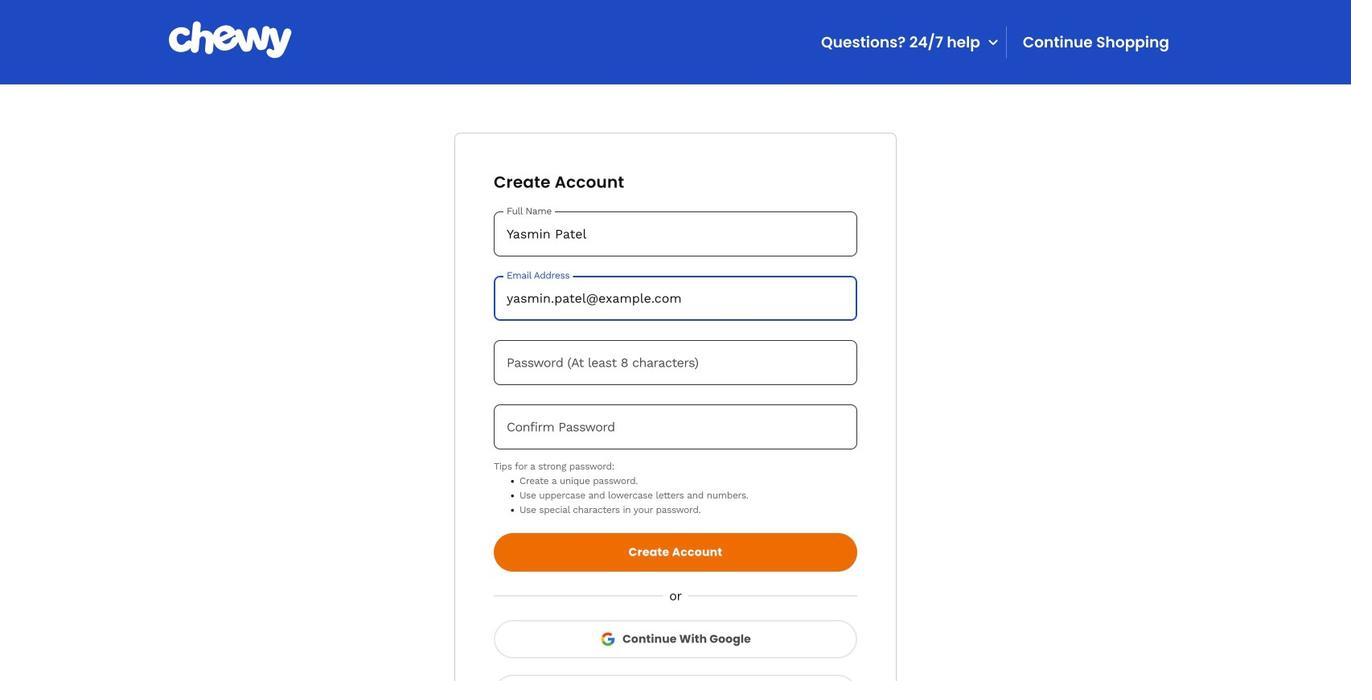 Task type: describe. For each thing, give the bounding box(es) containing it.
chewy logo image
[[169, 21, 292, 58]]



Task type: vqa. For each thing, say whether or not it's contained in the screenshot.
Password Field
yes



Task type: locate. For each thing, give the bounding box(es) containing it.
None email field
[[494, 276, 858, 321]]

None password field
[[494, 340, 858, 385], [494, 405, 858, 450], [494, 340, 858, 385], [494, 405, 858, 450]]

None text field
[[494, 212, 858, 257]]



